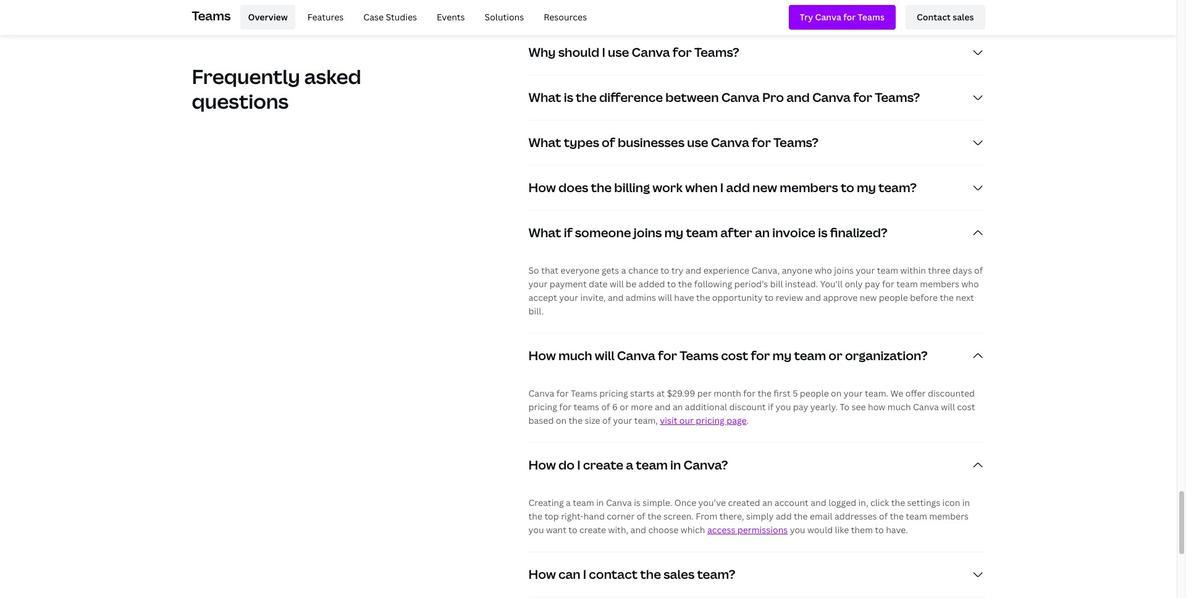 Task type: describe. For each thing, give the bounding box(es) containing it.
sales
[[664, 566, 695, 583]]

what for what if someone joins my team after an invoice is finalized?
[[529, 224, 561, 241]]

team inside how much will canva for teams cost for my team or organization? dropdown button
[[794, 347, 826, 364]]

between
[[665, 89, 719, 106]]

team left within
[[877, 264, 898, 276]]

them
[[851, 524, 873, 536]]

and right 'try'
[[686, 264, 701, 276]]

chance
[[628, 264, 658, 276]]

or inside dropdown button
[[829, 347, 843, 364]]

gets
[[602, 264, 619, 276]]

1 vertical spatial is
[[818, 224, 828, 241]]

overview link
[[241, 5, 295, 30]]

new inside dropdown button
[[753, 179, 777, 196]]

members inside so that everyone gets a chance to try and experience canva, anyone who joins your team within three days of your payment date will be added to the following period's bill instead. you'll only pay for team members who accept your invite, and admins will have the opportunity to review and approve new people before the next bill.
[[920, 278, 960, 290]]

1 horizontal spatial who
[[962, 278, 979, 290]]

email
[[810, 510, 833, 522]]

case
[[363, 11, 384, 23]]

events link
[[429, 5, 472, 30]]

creating
[[529, 497, 564, 508]]

payment
[[550, 278, 587, 290]]

your up 'only'
[[856, 264, 875, 276]]

date
[[589, 278, 608, 290]]

period's
[[734, 278, 768, 290]]

members inside 'creating a team in canva is simple. once you've created an account and logged in, click the settings icon in the top right-hand corner of the screen. from there, simply add the email addresses of the team members you want to create with, and choose which'
[[929, 510, 969, 522]]

case studies
[[363, 11, 417, 23]]

how much will canva for teams cost for my team or organization?
[[529, 347, 928, 364]]

the down simple.
[[648, 510, 662, 522]]

to down bill at the right top of page
[[765, 292, 774, 303]]

admins
[[626, 292, 656, 303]]

page
[[727, 415, 747, 426]]

the left first
[[758, 387, 772, 399]]

to down 'try'
[[667, 278, 676, 290]]

what types of businesses use canva for teams?
[[529, 134, 819, 151]]

how
[[868, 401, 886, 413]]

per
[[697, 387, 712, 399]]

created
[[728, 497, 760, 508]]

bill
[[770, 278, 783, 290]]

case studies link
[[356, 5, 425, 30]]

you've
[[699, 497, 726, 508]]

i for how do i create a team in canva?
[[577, 457, 581, 473]]

0 horizontal spatial on
[[556, 415, 567, 426]]

yearly.
[[810, 401, 838, 413]]

settings
[[907, 497, 940, 508]]

top
[[545, 510, 559, 522]]

want
[[546, 524, 567, 536]]

click
[[871, 497, 889, 508]]

so
[[529, 264, 539, 276]]

have.
[[886, 524, 908, 536]]

i for how can i contact the sales team?
[[583, 566, 587, 583]]

like
[[835, 524, 849, 536]]

what types of businesses use canva for teams? button
[[529, 120, 985, 165]]

frequently
[[192, 63, 300, 90]]

1 horizontal spatial teams?
[[774, 134, 819, 151]]

contact
[[589, 566, 638, 583]]

logged
[[829, 497, 856, 508]]

offer
[[906, 387, 926, 399]]

visit
[[660, 415, 677, 426]]

access permissions you would like them to have.
[[707, 524, 908, 536]]

canva inside 'creating a team in canva is simple. once you've created an account and logged in, click the settings icon in the top right-hand corner of the screen. from there, simply add the email addresses of the team members you want to create with, and choose which'
[[606, 497, 632, 508]]

more
[[631, 401, 653, 413]]

0 horizontal spatial is
[[564, 89, 573, 106]]

three
[[928, 264, 951, 276]]

simply
[[746, 510, 774, 522]]

will left be
[[610, 278, 624, 290]]

teams inside the canva for teams pricing starts at $29.99 per month for the first 5 people on your team. we offer discounted pricing for teams of 6 or more and an additional discount if you pay yearly. to see how much canva will cost based on the size of your team,
[[571, 387, 597, 399]]

teams element
[[192, 0, 985, 35]]

canva left pro
[[721, 89, 760, 106]]

the up "have"
[[678, 278, 692, 290]]

0 vertical spatial use
[[608, 44, 629, 60]]

opportunity
[[712, 292, 763, 303]]

how does the billing work when i add new members to my team? button
[[529, 166, 985, 210]]

before
[[910, 292, 938, 303]]

teams
[[574, 401, 599, 413]]

0 horizontal spatial team?
[[697, 566, 735, 583]]

someone
[[575, 224, 631, 241]]

features link
[[300, 5, 351, 30]]

invoice
[[772, 224, 816, 241]]

to right them
[[875, 524, 884, 536]]

0 horizontal spatial teams?
[[694, 44, 739, 60]]

starts
[[630, 387, 655, 399]]

the left next
[[940, 292, 954, 303]]

see
[[852, 401, 866, 413]]

add inside dropdown button
[[726, 179, 750, 196]]

create inside 'creating a team in canva is simple. once you've created an account and logged in, click the settings icon in the top right-hand corner of the screen. from there, simply add the email addresses of the team members you want to create with, and choose which'
[[580, 524, 606, 536]]

be
[[626, 278, 637, 290]]

pro
[[762, 89, 784, 106]]

next
[[956, 292, 974, 303]]

team inside the how do i create a team in canva? dropdown button
[[636, 457, 668, 473]]

0 vertical spatial my
[[857, 179, 876, 196]]

how for how does the billing work when i add new members to my team?
[[529, 179, 556, 196]]

permissions
[[738, 524, 788, 536]]

additional
[[685, 401, 727, 413]]

bill.
[[529, 305, 544, 317]]

1 horizontal spatial on
[[831, 387, 842, 399]]

and down instead. at the top right of the page
[[805, 292, 821, 303]]

canva down offer
[[913, 401, 939, 413]]

a inside 'creating a team in canva is simple. once you've created an account and logged in, click the settings icon in the top right-hand corner of the screen. from there, simply add the email addresses of the team members you want to create with, and choose which'
[[566, 497, 571, 508]]

0 vertical spatial team?
[[879, 179, 917, 196]]

corner
[[607, 510, 635, 522]]

finalized?
[[830, 224, 888, 241]]

right-
[[561, 510, 584, 522]]

solutions
[[485, 11, 524, 23]]

how can i contact the sales team?
[[529, 566, 735, 583]]

your up see
[[844, 387, 863, 399]]

cost inside dropdown button
[[721, 347, 748, 364]]

for inside so that everyone gets a chance to try and experience canva, anyone who joins your team within three days of your payment date will be added to the following period's bill instead. you'll only pay for team members who accept your invite, and admins will have the opportunity to review and approve new people before the next bill.
[[882, 278, 895, 290]]

your down 6
[[613, 415, 632, 426]]

1 horizontal spatial pricing
[[599, 387, 628, 399]]

the left top
[[529, 510, 542, 522]]

joins inside dropdown button
[[634, 224, 662, 241]]

team,
[[634, 415, 658, 426]]

you inside 'creating a team in canva is simple. once you've created an account and logged in, click the settings icon in the top right-hand corner of the screen. from there, simply add the email addresses of the team members you want to create with, and choose which'
[[529, 524, 544, 536]]

first
[[774, 387, 791, 399]]

why should i use canva for teams?
[[529, 44, 739, 60]]

i right when on the top of the page
[[720, 179, 724, 196]]

i for why should i use canva for teams?
[[602, 44, 605, 60]]

visit our pricing page .
[[660, 415, 749, 426]]

team.
[[865, 387, 889, 399]]

simple.
[[643, 497, 672, 508]]

of right size
[[602, 415, 611, 426]]

5
[[793, 387, 798, 399]]

choose
[[648, 524, 679, 536]]

people inside so that everyone gets a chance to try and experience canva, anyone who joins your team within three days of your payment date will be added to the following period's bill instead. you'll only pay for team members who accept your invite, and admins will have the opportunity to review and approve new people before the next bill.
[[879, 292, 908, 303]]

and inside the canva for teams pricing starts at $29.99 per month for the first 5 people on your team. we offer discounted pricing for teams of 6 or more and an additional discount if you pay yearly. to see how much canva will cost based on the size of your team,
[[655, 401, 671, 413]]

to left 'try'
[[661, 264, 669, 276]]

your down the so
[[529, 278, 548, 290]]

a for create
[[626, 457, 633, 473]]

when
[[685, 179, 718, 196]]

there,
[[720, 510, 744, 522]]

from
[[696, 510, 718, 522]]

types
[[564, 134, 599, 151]]

1 horizontal spatial my
[[773, 347, 792, 364]]

pay inside the canva for teams pricing starts at $29.99 per month for the first 5 people on your team. we offer discounted pricing for teams of 6 or more and an additional discount if you pay yearly. to see how much canva will cost based on the size of your team,
[[793, 401, 808, 413]]

anyone
[[782, 264, 813, 276]]

at
[[657, 387, 665, 399]]

0 horizontal spatial in
[[596, 497, 604, 508]]

1 horizontal spatial use
[[687, 134, 708, 151]]

what is the difference between canva pro and canva for teams?
[[529, 89, 920, 106]]

once
[[674, 497, 696, 508]]



Task type: locate. For each thing, give the bounding box(es) containing it.
canva for teams pricing starts at $29.99 per month for the first 5 people on your team. we offer discounted pricing for teams of 6 or more and an additional discount if you pay yearly. to see how much canva will cost based on the size of your team,
[[529, 387, 975, 426]]

is right invoice
[[818, 224, 828, 241]]

in inside dropdown button
[[670, 457, 681, 473]]

in,
[[859, 497, 868, 508]]

the right click
[[891, 497, 905, 508]]

will up 6
[[595, 347, 615, 364]]

create down hand
[[580, 524, 606, 536]]

2 vertical spatial a
[[566, 497, 571, 508]]

2 vertical spatial is
[[634, 497, 641, 508]]

teams inside dropdown button
[[680, 347, 719, 364]]

0 vertical spatial what
[[529, 89, 561, 106]]

does
[[559, 179, 588, 196]]

or
[[829, 347, 843, 364], [620, 401, 629, 413]]

team? right 'sales'
[[697, 566, 735, 583]]

1 vertical spatial my
[[664, 224, 684, 241]]

what if someone joins my team after an invoice is finalized? button
[[529, 211, 985, 255]]

0 horizontal spatial pay
[[793, 401, 808, 413]]

and right the with,
[[631, 524, 646, 536]]

i right do at the bottom of page
[[577, 457, 581, 473]]

the left 'sales'
[[640, 566, 661, 583]]

organization?
[[845, 347, 928, 364]]

0 horizontal spatial who
[[815, 264, 832, 276]]

an up the simply
[[762, 497, 773, 508]]

your down payment
[[559, 292, 578, 303]]

how for how much will canva for teams cost for my team or organization?
[[529, 347, 556, 364]]

an inside the canva for teams pricing starts at $29.99 per month for the first 5 people on your team. we offer discounted pricing for teams of 6 or more and an additional discount if you pay yearly. to see how much canva will cost based on the size of your team,
[[673, 401, 683, 413]]

canva up "based"
[[529, 387, 554, 399]]

have
[[674, 292, 694, 303]]

3 what from the top
[[529, 224, 561, 241]]

the left the 'difference'
[[576, 89, 597, 106]]

work
[[653, 179, 683, 196]]

0 vertical spatial members
[[780, 179, 838, 196]]

new inside so that everyone gets a chance to try and experience canva, anyone who joins your team within three days of your payment date will be added to the following period's bill instead. you'll only pay for team members who accept your invite, and admins will have the opportunity to review and approve new people before the next bill.
[[860, 292, 877, 303]]

the left size
[[569, 415, 583, 426]]

why should i use canva for teams? button
[[529, 30, 985, 75]]

1 vertical spatial add
[[776, 510, 792, 522]]

2 horizontal spatial teams?
[[875, 89, 920, 106]]

an inside 'creating a team in canva is simple. once you've created an account and logged in, click the settings icon in the top right-hand corner of the screen. from there, simply add the email addresses of the team members you want to create with, and choose which'
[[762, 497, 773, 508]]

0 horizontal spatial add
[[726, 179, 750, 196]]

what up that
[[529, 224, 561, 241]]

1 vertical spatial pay
[[793, 401, 808, 413]]

month
[[714, 387, 741, 399]]

invite,
[[580, 292, 606, 303]]

2 vertical spatial teams?
[[774, 134, 819, 151]]

events
[[437, 11, 465, 23]]

if left someone
[[564, 224, 573, 241]]

if inside dropdown button
[[564, 224, 573, 241]]

0 vertical spatial pay
[[865, 278, 880, 290]]

will inside dropdown button
[[595, 347, 615, 364]]

in right the icon
[[962, 497, 970, 508]]

cost up month
[[721, 347, 748, 364]]

1 vertical spatial or
[[620, 401, 629, 413]]

1 vertical spatial who
[[962, 278, 979, 290]]

canva down the what is the difference between canva pro and canva for teams?
[[711, 134, 749, 151]]

team left after
[[686, 224, 718, 241]]

is
[[564, 89, 573, 106], [818, 224, 828, 241], [634, 497, 641, 508]]

a right gets
[[621, 264, 626, 276]]

0 vertical spatial people
[[879, 292, 908, 303]]

0 horizontal spatial joins
[[634, 224, 662, 241]]

menu bar inside teams element
[[236, 5, 594, 30]]

joins up 'only'
[[834, 264, 854, 276]]

size
[[585, 415, 600, 426]]

people inside the canva for teams pricing starts at $29.99 per month for the first 5 people on your team. we offer discounted pricing for teams of 6 or more and an additional discount if you pay yearly. to see how much canva will cost based on the size of your team,
[[800, 387, 829, 399]]

1 vertical spatial an
[[673, 401, 683, 413]]

access
[[707, 524, 735, 536]]

new down 'only'
[[860, 292, 877, 303]]

2 horizontal spatial pricing
[[696, 415, 725, 426]]

1 horizontal spatial much
[[888, 401, 911, 413]]

team down settings
[[906, 510, 927, 522]]

within
[[901, 264, 926, 276]]

of right types
[[602, 134, 615, 151]]

0 vertical spatial teams?
[[694, 44, 739, 60]]

why
[[529, 44, 556, 60]]

will down discounted
[[941, 401, 955, 413]]

i right should
[[602, 44, 605, 60]]

members
[[780, 179, 838, 196], [920, 278, 960, 290], [929, 510, 969, 522]]

0 vertical spatial is
[[564, 89, 573, 106]]

you down first
[[776, 401, 791, 413]]

canva right pro
[[812, 89, 851, 106]]

you left want on the bottom of the page
[[529, 524, 544, 536]]

0 horizontal spatial or
[[620, 401, 629, 413]]

of down click
[[879, 510, 888, 522]]

$29.99
[[667, 387, 695, 399]]

create inside dropdown button
[[583, 457, 624, 473]]

1 horizontal spatial team?
[[879, 179, 917, 196]]

after
[[721, 224, 752, 241]]

a inside dropdown button
[[626, 457, 633, 473]]

in up hand
[[596, 497, 604, 508]]

1 vertical spatial much
[[888, 401, 911, 413]]

.
[[747, 415, 749, 426]]

2 vertical spatial members
[[929, 510, 969, 522]]

addresses
[[835, 510, 877, 522]]

canva up corner
[[606, 497, 632, 508]]

resources
[[544, 11, 587, 23]]

1 vertical spatial pricing
[[529, 401, 557, 413]]

an inside dropdown button
[[755, 224, 770, 241]]

0 horizontal spatial if
[[564, 224, 573, 241]]

or right 6
[[620, 401, 629, 413]]

much up teams
[[559, 347, 592, 364]]

1 vertical spatial a
[[626, 457, 633, 473]]

0 horizontal spatial use
[[608, 44, 629, 60]]

or inside the canva for teams pricing starts at $29.99 per month for the first 5 people on your team. we offer discounted pricing for teams of 6 or more and an additional discount if you pay yearly. to see how much canva will cost based on the size of your team,
[[620, 401, 629, 413]]

0 vertical spatial if
[[564, 224, 573, 241]]

0 vertical spatial cost
[[721, 347, 748, 364]]

canva up the 'difference'
[[632, 44, 670, 60]]

new
[[753, 179, 777, 196], [860, 292, 877, 303]]

cost inside the canva for teams pricing starts at $29.99 per month for the first 5 people on your team. we offer discounted pricing for teams of 6 or more and an additional discount if you pay yearly. to see how much canva will cost based on the size of your team,
[[957, 401, 975, 413]]

0 vertical spatial teams
[[192, 7, 231, 24]]

0 horizontal spatial much
[[559, 347, 592, 364]]

2 how from the top
[[529, 347, 556, 364]]

1 vertical spatial teams
[[680, 347, 719, 364]]

2 what from the top
[[529, 134, 561, 151]]

how for how can i contact the sales team?
[[529, 566, 556, 583]]

cost
[[721, 347, 748, 364], [957, 401, 975, 413]]

to
[[840, 401, 850, 413]]

much inside dropdown button
[[559, 347, 592, 364]]

0 vertical spatial create
[[583, 457, 624, 473]]

1 horizontal spatial joins
[[834, 264, 854, 276]]

0 vertical spatial joins
[[634, 224, 662, 241]]

will inside the canva for teams pricing starts at $29.99 per month for the first 5 people on your team. we offer discounted pricing for teams of 6 or more and an additional discount if you pay yearly. to see how much canva will cost based on the size of your team,
[[941, 401, 955, 413]]

1 horizontal spatial new
[[860, 292, 877, 303]]

on right "based"
[[556, 415, 567, 426]]

and down "at"
[[655, 401, 671, 413]]

people left before
[[879, 292, 908, 303]]

0 horizontal spatial teams
[[192, 7, 231, 24]]

team inside "what if someone joins my team after an invoice is finalized?" dropdown button
[[686, 224, 718, 241]]

1 vertical spatial use
[[687, 134, 708, 151]]

1 vertical spatial members
[[920, 278, 960, 290]]

2 vertical spatial pricing
[[696, 415, 725, 426]]

6
[[612, 401, 618, 413]]

billing
[[614, 179, 650, 196]]

0 vertical spatial on
[[831, 387, 842, 399]]

1 horizontal spatial teams
[[571, 387, 597, 399]]

0 horizontal spatial new
[[753, 179, 777, 196]]

0 horizontal spatial pricing
[[529, 401, 557, 413]]

menu bar containing overview
[[236, 5, 594, 30]]

canva up starts
[[617, 347, 656, 364]]

and right pro
[[787, 89, 810, 106]]

teams
[[192, 7, 231, 24], [680, 347, 719, 364], [571, 387, 597, 399]]

our
[[679, 415, 694, 426]]

you inside the canva for teams pricing starts at $29.99 per month for the first 5 people on your team. we offer discounted pricing for teams of 6 or more and an additional discount if you pay yearly. to see how much canva will cost based on the size of your team,
[[776, 401, 791, 413]]

should
[[558, 44, 600, 60]]

1 horizontal spatial if
[[768, 401, 774, 413]]

frequently asked questions
[[192, 63, 361, 114]]

i right can
[[583, 566, 587, 583]]

0 vertical spatial add
[[726, 179, 750, 196]]

1 horizontal spatial is
[[634, 497, 641, 508]]

use up when on the top of the page
[[687, 134, 708, 151]]

1 horizontal spatial in
[[670, 457, 681, 473]]

add inside 'creating a team in canva is simple. once you've created an account and logged in, click the settings icon in the top right-hand corner of the screen. from there, simply add the email addresses of the team members you want to create with, and choose which'
[[776, 510, 792, 522]]

1 what from the top
[[529, 89, 561, 106]]

0 vertical spatial an
[[755, 224, 770, 241]]

pay inside so that everyone gets a chance to try and experience canva, anyone who joins your team within three days of your payment date will be added to the following period's bill instead. you'll only pay for team members who accept your invite, and admins will have the opportunity to review and approve new people before the next bill.
[[865, 278, 880, 290]]

days
[[953, 264, 972, 276]]

of right corner
[[637, 510, 646, 522]]

1 horizontal spatial add
[[776, 510, 792, 522]]

team?
[[879, 179, 917, 196], [697, 566, 735, 583]]

1 horizontal spatial people
[[879, 292, 908, 303]]

what for what types of businesses use canva for teams?
[[529, 134, 561, 151]]

pricing up "based"
[[529, 401, 557, 413]]

the up the have.
[[890, 510, 904, 522]]

1 vertical spatial joins
[[834, 264, 854, 276]]

2 vertical spatial teams
[[571, 387, 597, 399]]

how left does
[[529, 179, 556, 196]]

you left would
[[790, 524, 805, 536]]

studies
[[386, 11, 417, 23]]

and inside the what is the difference between canva pro and canva for teams? dropdown button
[[787, 89, 810, 106]]

canva?
[[684, 457, 728, 473]]

team up simple.
[[636, 457, 668, 473]]

experience
[[704, 264, 749, 276]]

or left organization?
[[829, 347, 843, 364]]

new down what types of businesses use canva for teams? dropdown button at top
[[753, 179, 777, 196]]

will down added
[[658, 292, 672, 303]]

difference
[[599, 89, 663, 106]]

1 vertical spatial people
[[800, 387, 829, 399]]

a for gets
[[621, 264, 626, 276]]

screen.
[[664, 510, 694, 522]]

1 how from the top
[[529, 179, 556, 196]]

of right days
[[974, 264, 983, 276]]

pay right 'only'
[[865, 278, 880, 290]]

resources link
[[536, 5, 594, 30]]

team up 5
[[794, 347, 826, 364]]

only
[[845, 278, 863, 290]]

which
[[681, 524, 705, 536]]

questions
[[192, 88, 289, 114]]

much inside the canva for teams pricing starts at $29.99 per month for the first 5 people on your team. we offer discounted pricing for teams of 6 or more and an additional discount if you pay yearly. to see how much canva will cost based on the size of your team,
[[888, 401, 911, 413]]

0 vertical spatial pricing
[[599, 387, 628, 399]]

joins
[[634, 224, 662, 241], [834, 264, 854, 276]]

use right should
[[608, 44, 629, 60]]

team? up finalized?
[[879, 179, 917, 196]]

0 horizontal spatial people
[[800, 387, 829, 399]]

2 vertical spatial my
[[773, 347, 792, 364]]

1 vertical spatial new
[[860, 292, 877, 303]]

people
[[879, 292, 908, 303], [800, 387, 829, 399]]

and
[[787, 89, 810, 106], [686, 264, 701, 276], [608, 292, 624, 303], [805, 292, 821, 303], [655, 401, 671, 413], [811, 497, 827, 508], [631, 524, 646, 536]]

4 how from the top
[[529, 566, 556, 583]]

if
[[564, 224, 573, 241], [768, 401, 774, 413]]

0 vertical spatial much
[[559, 347, 592, 364]]

much down "we"
[[888, 401, 911, 413]]

for
[[673, 44, 692, 60], [853, 89, 873, 106], [752, 134, 771, 151], [882, 278, 895, 290], [658, 347, 677, 364], [751, 347, 770, 364], [557, 387, 569, 399], [743, 387, 756, 399], [559, 401, 572, 413]]

the right does
[[591, 179, 612, 196]]

teams left overview
[[192, 7, 231, 24]]

teams up per
[[680, 347, 719, 364]]

pricing down 'additional' on the bottom
[[696, 415, 725, 426]]

0 vertical spatial who
[[815, 264, 832, 276]]

2 horizontal spatial teams
[[680, 347, 719, 364]]

what for what is the difference between canva pro and canva for teams?
[[529, 89, 561, 106]]

create right do at the bottom of page
[[583, 457, 624, 473]]

1 vertical spatial create
[[580, 524, 606, 536]]

the down following
[[696, 292, 710, 303]]

joins inside so that everyone gets a chance to try and experience canva, anyone who joins your team within three days of your payment date will be added to the following period's bill instead. you'll only pay for team members who accept your invite, and admins will have the opportunity to review and approve new people before the next bill.
[[834, 264, 854, 276]]

a inside so that everyone gets a chance to try and experience canva, anyone who joins your team within three days of your payment date will be added to the following period's bill instead. you'll only pay for team members who accept your invite, and admins will have the opportunity to review and approve new people before the next bill.
[[621, 264, 626, 276]]

an
[[755, 224, 770, 241], [673, 401, 683, 413], [762, 497, 773, 508]]

2 vertical spatial what
[[529, 224, 561, 241]]

is inside 'creating a team in canva is simple. once you've created an account and logged in, click the settings icon in the top right-hand corner of the screen. from there, simply add the email addresses of the team members you want to create with, and choose which'
[[634, 497, 641, 508]]

0 vertical spatial new
[[753, 179, 777, 196]]

of
[[602, 134, 615, 151], [974, 264, 983, 276], [601, 401, 610, 413], [602, 415, 611, 426], [637, 510, 646, 522], [879, 510, 888, 522]]

1 vertical spatial on
[[556, 415, 567, 426]]

solutions link
[[477, 5, 531, 30]]

1 horizontal spatial or
[[829, 347, 843, 364]]

menu bar
[[236, 5, 594, 30]]

1 vertical spatial what
[[529, 134, 561, 151]]

2 horizontal spatial is
[[818, 224, 828, 241]]

and right invite,
[[608, 292, 624, 303]]

i
[[602, 44, 605, 60], [720, 179, 724, 196], [577, 457, 581, 473], [583, 566, 587, 583]]

contact sales image
[[917, 10, 974, 24]]

and up email
[[811, 497, 827, 508]]

team up hand
[[573, 497, 594, 508]]

the up access permissions you would like them to have.
[[794, 510, 808, 522]]

2 horizontal spatial in
[[962, 497, 970, 508]]

pay
[[865, 278, 880, 290], [793, 401, 808, 413]]

to
[[841, 179, 854, 196], [661, 264, 669, 276], [667, 278, 676, 290], [765, 292, 774, 303], [569, 524, 577, 536], [875, 524, 884, 536]]

0 vertical spatial a
[[621, 264, 626, 276]]

to inside 'creating a team in canva is simple. once you've created an account and logged in, click the settings icon in the top right-hand corner of the screen. from there, simply add the email addresses of the team members you want to create with, and choose which'
[[569, 524, 577, 536]]

what
[[529, 89, 561, 106], [529, 134, 561, 151], [529, 224, 561, 241]]

how for how do i create a team in canva?
[[529, 457, 556, 473]]

members down three
[[920, 278, 960, 290]]

my
[[857, 179, 876, 196], [664, 224, 684, 241], [773, 347, 792, 364]]

who up you'll
[[815, 264, 832, 276]]

to inside dropdown button
[[841, 179, 854, 196]]

my up finalized?
[[857, 179, 876, 196]]

features
[[308, 11, 344, 23]]

to up finalized?
[[841, 179, 854, 196]]

you'll
[[820, 278, 843, 290]]

1 horizontal spatial cost
[[957, 401, 975, 413]]

1 vertical spatial teams?
[[875, 89, 920, 106]]

review
[[776, 292, 803, 303]]

everyone
[[561, 264, 600, 276]]

0 vertical spatial or
[[829, 347, 843, 364]]

of inside so that everyone gets a chance to try and experience canva, anyone who joins your team within three days of your payment date will be added to the following period's bill instead. you'll only pay for team members who accept your invite, and admins will have the opportunity to review and approve new people before the next bill.
[[974, 264, 983, 276]]

pay down 5
[[793, 401, 808, 413]]

how left do at the bottom of page
[[529, 457, 556, 473]]

team down within
[[897, 278, 918, 290]]

on up 'to'
[[831, 387, 842, 399]]

instead.
[[785, 278, 818, 290]]

of inside dropdown button
[[602, 134, 615, 151]]

who up next
[[962, 278, 979, 290]]

try
[[672, 264, 684, 276]]

cost down discounted
[[957, 401, 975, 413]]

access permissions link
[[707, 524, 788, 536]]

joins up chance
[[634, 224, 662, 241]]

0 horizontal spatial my
[[664, 224, 684, 241]]

a up right-
[[566, 497, 571, 508]]

asked
[[304, 63, 361, 90]]

do
[[559, 457, 575, 473]]

1 horizontal spatial pay
[[865, 278, 880, 290]]

1 vertical spatial if
[[768, 401, 774, 413]]

members inside dropdown button
[[780, 179, 838, 196]]

what left types
[[529, 134, 561, 151]]

on
[[831, 387, 842, 399], [556, 415, 567, 426]]

you
[[776, 401, 791, 413], [529, 524, 544, 536], [790, 524, 805, 536]]

teams up teams
[[571, 387, 597, 399]]

to down right-
[[569, 524, 577, 536]]

0 horizontal spatial cost
[[721, 347, 748, 364]]

1 vertical spatial team?
[[697, 566, 735, 583]]

2 vertical spatial an
[[762, 497, 773, 508]]

if inside the canva for teams pricing starts at $29.99 per month for the first 5 people on your team. we offer discounted pricing for teams of 6 or more and an additional discount if you pay yearly. to see how much canva will cost based on the size of your team,
[[768, 401, 774, 413]]

accept
[[529, 292, 557, 303]]

how much will canva for teams cost for my team or organization? button
[[529, 334, 985, 378]]

account
[[775, 497, 809, 508]]

1 vertical spatial cost
[[957, 401, 975, 413]]

3 how from the top
[[529, 457, 556, 473]]

a up corner
[[626, 457, 633, 473]]

of left 6
[[601, 401, 610, 413]]

your
[[856, 264, 875, 276], [529, 278, 548, 290], [559, 292, 578, 303], [844, 387, 863, 399], [613, 415, 632, 426]]

2 horizontal spatial my
[[857, 179, 876, 196]]

an right after
[[755, 224, 770, 241]]

pricing up 6
[[599, 387, 628, 399]]



Task type: vqa. For each thing, say whether or not it's contained in the screenshot.
top HIGH-
no



